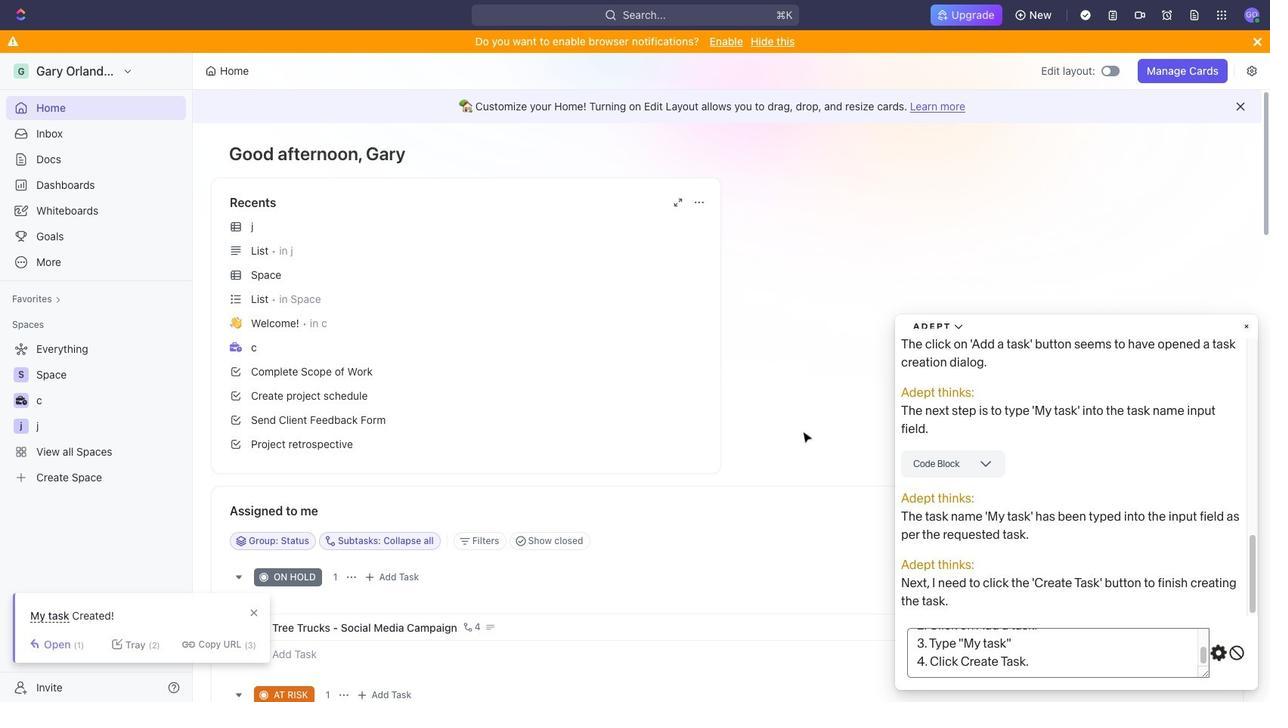 Task type: describe. For each thing, give the bounding box(es) containing it.
business time image
[[15, 396, 27, 405]]

Search tasks... text field
[[1014, 530, 1165, 553]]

j, , element
[[14, 419, 29, 434]]

space, , element
[[14, 367, 29, 383]]

business time image
[[230, 342, 242, 352]]

sidebar navigation
[[0, 53, 196, 702]]



Task type: locate. For each thing, give the bounding box(es) containing it.
gary orlando's workspace, , element
[[14, 64, 29, 79]]

alert
[[193, 90, 1262, 123]]

tree
[[6, 337, 186, 490]]

tree inside sidebar navigation
[[6, 337, 186, 490]]



Task type: vqa. For each thing, say whether or not it's contained in the screenshot.
g, , element
no



